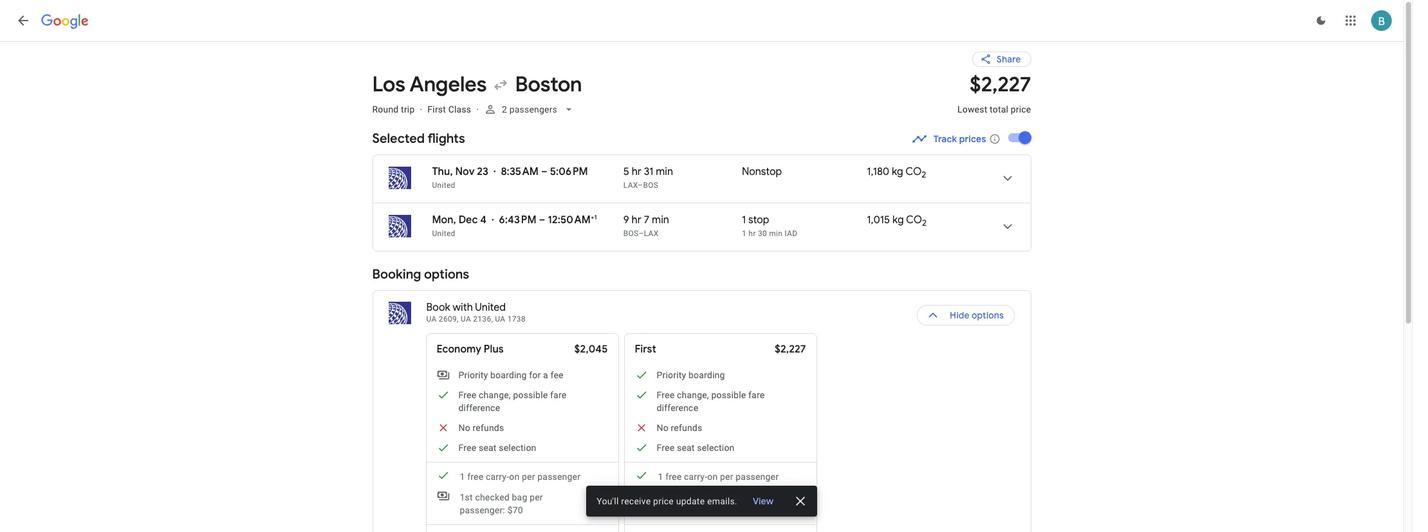 Task type: vqa. For each thing, say whether or not it's contained in the screenshot.
"on" for Economy Plus
yes



Task type: locate. For each thing, give the bounding box(es) containing it.
0 horizontal spatial first
[[428, 104, 446, 115]]

1 priority from the left
[[459, 370, 488, 380]]

united down thu,
[[432, 181, 456, 190]]

2 vertical spatial hr
[[749, 229, 756, 238]]

2 free change, possible fare difference from the left
[[657, 390, 765, 413]]

main content containing los angeles
[[372, 41, 1041, 532]]

dec
[[459, 214, 478, 227]]

0 horizontal spatial seat
[[479, 443, 497, 453]]

free seat selection for first
[[657, 443, 735, 453]]

nov
[[455, 165, 475, 178]]

0 horizontal spatial fare
[[550, 390, 567, 400]]

1 on from the left
[[509, 472, 520, 482]]

1 horizontal spatial bos
[[643, 181, 659, 190]]

1 no refunds from the left
[[459, 423, 504, 433]]

1 horizontal spatial ua
[[461, 315, 471, 324]]

0 horizontal spatial bos
[[624, 229, 639, 238]]

1 seat from the left
[[479, 443, 497, 453]]

share
[[997, 53, 1021, 65]]

 image right class
[[477, 104, 479, 115]]

0 horizontal spatial 1 free carry-on per passenger
[[460, 472, 581, 482]]

angeles
[[410, 71, 487, 98]]

passenger left emails.
[[658, 505, 701, 516]]

1 refunds from the left
[[473, 423, 504, 433]]

2 right receive
[[658, 492, 663, 503]]

0 horizontal spatial no refunds
[[459, 423, 504, 433]]

2 carry- from the left
[[684, 472, 708, 482]]

no refunds for economy plus
[[459, 423, 504, 433]]

6:43 pm – 12:50 am +1
[[499, 213, 597, 227]]

0 horizontal spatial refunds
[[473, 423, 504, 433]]

passenger up view
[[736, 472, 779, 482]]

1 horizontal spatial 1 free carry-on per passenger
[[658, 472, 779, 482]]

$2,045
[[575, 343, 608, 356]]

1 horizontal spatial free change, possible fare difference
[[657, 390, 765, 413]]

1 horizontal spatial on
[[708, 472, 718, 482]]

2 fare from the left
[[749, 390, 765, 400]]

0 horizontal spatial boarding
[[491, 370, 527, 380]]

kg inside 1,180 kg co 2
[[892, 165, 904, 178]]

1 1 free carry-on per passenger from the left
[[460, 472, 581, 482]]

1 horizontal spatial free seat selection
[[657, 443, 735, 453]]

first left class
[[428, 104, 446, 115]]

passenger inside 2 free checked bags per passenger
[[658, 505, 701, 516]]

1 free change, possible fare difference from the left
[[459, 390, 567, 413]]

bos
[[643, 181, 659, 190], [624, 229, 639, 238]]

possible for $2,045
[[513, 390, 548, 400]]

view
[[753, 496, 774, 507]]

1 fare from the left
[[550, 390, 567, 400]]

boarding
[[491, 370, 527, 380], [689, 370, 725, 380]]

co for 1,180 kg co
[[906, 165, 922, 178]]

seat
[[479, 443, 497, 453], [677, 443, 695, 453]]

price left update
[[653, 496, 674, 507]]

change, down the priority boarding
[[677, 390, 709, 400]]

1 horizontal spatial checked
[[684, 492, 719, 503]]

free up you'll receive price update emails.
[[657, 443, 675, 453]]

0 vertical spatial lax
[[624, 181, 638, 190]]

price inside "view" status
[[653, 496, 674, 507]]

per right 'bag'
[[530, 492, 543, 503]]

1 vertical spatial kg
[[893, 214, 904, 227]]

min inside 5 hr 31 min lax – bos
[[656, 165, 673, 178]]

for
[[529, 370, 541, 380]]

co
[[906, 165, 922, 178], [906, 214, 922, 227]]

checked left 'bags'
[[684, 492, 719, 503]]

1 horizontal spatial no refunds
[[657, 423, 703, 433]]

seat for first
[[677, 443, 695, 453]]

change appearance image
[[1306, 5, 1337, 36]]

kg for 1,015
[[893, 214, 904, 227]]

0 vertical spatial $2,227
[[970, 71, 1032, 98]]

options up book
[[424, 266, 469, 283]]

2 change, from the left
[[677, 390, 709, 400]]

1
[[742, 214, 746, 227], [742, 229, 747, 238], [460, 472, 465, 482], [658, 472, 663, 482]]

free change, possible fare difference down priority boarding for a fee
[[459, 390, 567, 413]]

0 horizontal spatial $2,227
[[775, 343, 806, 356]]

co inside 1,015 kg co 2
[[906, 214, 922, 227]]

0 horizontal spatial difference
[[459, 403, 500, 413]]

options inside dropdown button
[[972, 310, 1005, 321]]

1 no from the left
[[459, 423, 470, 433]]

$2,227 for $2,227 lowest total price
[[970, 71, 1032, 98]]

2 horizontal spatial ua
[[495, 315, 506, 324]]

0 vertical spatial co
[[906, 165, 922, 178]]

on up emails.
[[708, 472, 718, 482]]

checked
[[475, 492, 510, 503], [684, 492, 719, 503]]

min
[[656, 165, 673, 178], [652, 214, 669, 227], [769, 229, 783, 238]]

None text field
[[958, 71, 1032, 126]]

receive
[[621, 496, 651, 507]]

2 no from the left
[[657, 423, 669, 433]]

0 horizontal spatial no
[[459, 423, 470, 433]]

1 stop 1 hr 30 min iad
[[742, 214, 798, 238]]

hr right '5'
[[632, 165, 642, 178]]

1 vertical spatial united
[[432, 229, 456, 238]]

per
[[522, 472, 535, 482], [720, 472, 734, 482], [530, 492, 543, 503], [744, 492, 757, 503]]

2 on from the left
[[708, 472, 718, 482]]

refunds down priority boarding for a fee
[[473, 423, 504, 433]]

possible down for in the left of the page
[[513, 390, 548, 400]]

options for booking options
[[424, 266, 469, 283]]

class
[[448, 104, 471, 115]]

on for first
[[708, 472, 718, 482]]

united down mon,
[[432, 229, 456, 238]]

1 free carry-on per passenger
[[460, 472, 581, 482], [658, 472, 779, 482]]

free seat selection up update
[[657, 443, 735, 453]]

options right hide
[[972, 310, 1005, 321]]

0 horizontal spatial price
[[653, 496, 674, 507]]

Departure time: 6:43 PM. text field
[[499, 214, 537, 227]]

min for 5 hr 31 min
[[656, 165, 673, 178]]

ua down with
[[461, 315, 471, 324]]

list
[[373, 155, 1031, 251]]

2 vertical spatial min
[[769, 229, 783, 238]]

mon, dec 4
[[432, 214, 487, 227]]

plus
[[484, 343, 504, 356]]

main content
[[372, 41, 1041, 532]]

2 horizontal spatial passenger
[[736, 472, 779, 482]]

0 horizontal spatial options
[[424, 266, 469, 283]]

2 selection from the left
[[697, 443, 735, 453]]

hr left 30
[[749, 229, 756, 238]]

bos down 9 on the top left of the page
[[624, 229, 639, 238]]

0 horizontal spatial selection
[[499, 443, 537, 453]]

per inside 1st checked bag per passenger:
[[530, 492, 543, 503]]

refunds down the priority boarding
[[671, 423, 703, 433]]

1 ua from the left
[[426, 315, 437, 324]]

united up 2136,
[[475, 301, 506, 314]]

carry- up 1st checked bag per passenger: at bottom
[[486, 472, 509, 482]]

on up 'bag'
[[509, 472, 520, 482]]

no for first
[[657, 423, 669, 433]]

 image right the 23
[[494, 165, 496, 178]]

united for mon,
[[432, 229, 456, 238]]

1 free carry-on per passenger for economy plus
[[460, 472, 581, 482]]

1 horizontal spatial options
[[972, 310, 1005, 321]]

kg right 1,015
[[893, 214, 904, 227]]

Arrival time: 12:50 AM on  Tuesday, December 5. text field
[[548, 213, 597, 227]]

no
[[459, 423, 470, 433], [657, 423, 669, 433]]

–
[[541, 165, 548, 178], [638, 181, 643, 190], [539, 214, 545, 227], [639, 229, 644, 238]]

thu, nov 23
[[432, 165, 489, 178]]

 image right trip
[[420, 104, 422, 115]]

+1
[[591, 213, 597, 221]]

first
[[428, 104, 446, 115], [635, 343, 656, 356]]

 image
[[420, 104, 422, 115], [477, 104, 479, 115], [494, 165, 496, 178]]

possible down the priority boarding
[[712, 390, 746, 400]]

1 vertical spatial min
[[652, 214, 669, 227]]

1 horizontal spatial priority
[[657, 370, 686, 380]]

1 horizontal spatial carry-
[[684, 472, 708, 482]]

change, for first
[[677, 390, 709, 400]]

fare for $2,045
[[550, 390, 567, 400]]

2 free checked bags per passenger
[[658, 492, 757, 516]]

selection
[[499, 443, 537, 453], [697, 443, 735, 453]]

hr inside 9 hr 7 min bos – lax
[[632, 214, 642, 227]]

1 horizontal spatial selection
[[697, 443, 735, 453]]

– inside 5 hr 31 min lax – bos
[[638, 181, 643, 190]]

free seat selection up 'bag'
[[459, 443, 537, 453]]

free
[[467, 472, 484, 482], [666, 472, 682, 482], [666, 492, 682, 503]]

on
[[509, 472, 520, 482], [708, 472, 718, 482]]

1 horizontal spatial change,
[[677, 390, 709, 400]]

seat up update
[[677, 443, 695, 453]]

0 vertical spatial kg
[[892, 165, 904, 178]]

flight details. departing flight on thursday, november 23. leaves los angeles international airport at 8:35 am on thursday, november 23 and arrives at boston logan international airport at 5:06 pm on thursday, november 23. image
[[992, 163, 1023, 194]]

1 up 1st
[[460, 472, 465, 482]]

1 free carry-on per passenger up 'bags'
[[658, 472, 779, 482]]

1 vertical spatial options
[[972, 310, 1005, 321]]

economy plus
[[437, 343, 504, 356]]

0 horizontal spatial lax
[[624, 181, 638, 190]]

no refunds for first
[[657, 423, 703, 433]]

1 horizontal spatial first
[[635, 343, 656, 356]]

united inside book with united ua 2609, ua 2136, ua 1738
[[475, 301, 506, 314]]

co right 1,015
[[906, 214, 922, 227]]

1 selection from the left
[[499, 443, 537, 453]]

2 difference from the left
[[657, 403, 699, 413]]

2 right 1,015
[[922, 218, 927, 229]]

– inside 9 hr 7 min bos – lax
[[639, 229, 644, 238]]

2 no refunds from the left
[[657, 423, 703, 433]]

boarding for first
[[689, 370, 725, 380]]

2 refunds from the left
[[671, 423, 703, 433]]

ua left 1738 at the left of the page
[[495, 315, 506, 324]]

0 horizontal spatial checked
[[475, 492, 510, 503]]

1 carry- from the left
[[486, 472, 509, 482]]

 image for trip
[[420, 104, 422, 115]]

selected
[[372, 131, 425, 147]]

free down the priority boarding
[[657, 390, 675, 400]]

none text field containing $2,227
[[958, 71, 1032, 126]]

united
[[432, 181, 456, 190], [432, 229, 456, 238], [475, 301, 506, 314]]

selection up 'bag'
[[499, 443, 537, 453]]

0 vertical spatial price
[[1011, 104, 1032, 115]]

– inside 6:43 pm – 12:50 am +1
[[539, 214, 545, 227]]

checked up 'passenger:'
[[475, 492, 510, 503]]

1 horizontal spatial difference
[[657, 403, 699, 413]]

0 horizontal spatial  image
[[420, 104, 422, 115]]

track
[[934, 133, 957, 145]]

hr inside 1 stop 1 hr 30 min iad
[[749, 229, 756, 238]]

2 priority from the left
[[657, 370, 686, 380]]

ua down book
[[426, 315, 437, 324]]

$2,227 inside $2,227 lowest total price
[[970, 71, 1032, 98]]

co right "1,180"
[[906, 165, 922, 178]]

2 boarding from the left
[[689, 370, 725, 380]]

lax down '5'
[[624, 181, 638, 190]]

2 kg from the top
[[893, 214, 904, 227]]

0 horizontal spatial free change, possible fare difference
[[459, 390, 567, 413]]

1 horizontal spatial $2,227
[[970, 71, 1032, 98]]

1 change, from the left
[[479, 390, 511, 400]]

0 vertical spatial bos
[[643, 181, 659, 190]]

1 horizontal spatial fare
[[749, 390, 765, 400]]

no refunds down the priority boarding
[[657, 423, 703, 433]]

per right 'bags'
[[744, 492, 757, 503]]

0 vertical spatial options
[[424, 266, 469, 283]]

price inside $2,227 lowest total price
[[1011, 104, 1032, 115]]

ua
[[426, 315, 437, 324], [461, 315, 471, 324], [495, 315, 506, 324]]

5
[[624, 165, 629, 178]]

economy
[[437, 343, 482, 356]]

2 seat from the left
[[677, 443, 695, 453]]

change,
[[479, 390, 511, 400], [677, 390, 709, 400]]

2 possible from the left
[[712, 390, 746, 400]]

free change, possible fare difference down the priority boarding
[[657, 390, 765, 413]]

1 difference from the left
[[459, 403, 500, 413]]

0 vertical spatial hr
[[632, 165, 642, 178]]

free up you'll receive price update emails.
[[666, 472, 682, 482]]

hr for 5
[[632, 165, 642, 178]]

passenger
[[538, 472, 581, 482], [736, 472, 779, 482], [658, 505, 701, 516]]

1 vertical spatial price
[[653, 496, 674, 507]]

carry-
[[486, 472, 509, 482], [684, 472, 708, 482]]

free seat selection
[[459, 443, 537, 453], [657, 443, 735, 453]]

first right $2,045
[[635, 343, 656, 356]]

1 free seat selection from the left
[[459, 443, 537, 453]]

1 free carry-on per passenger for first
[[658, 472, 779, 482]]

hr left the 7
[[632, 214, 642, 227]]

0 horizontal spatial carry-
[[486, 472, 509, 482]]

0 horizontal spatial possible
[[513, 390, 548, 400]]

hr
[[632, 165, 642, 178], [632, 214, 642, 227], [749, 229, 756, 238]]

free right receive
[[666, 492, 682, 503]]

1 horizontal spatial no
[[657, 423, 669, 433]]

with
[[453, 301, 473, 314]]

0 vertical spatial min
[[656, 165, 673, 178]]

9
[[624, 214, 629, 227]]

share button
[[972, 51, 1032, 67]]

2 inside 2 passengers popup button
[[502, 104, 507, 115]]

1 checked from the left
[[475, 492, 510, 503]]

1 possible from the left
[[513, 390, 548, 400]]

change, down priority boarding for a fee
[[479, 390, 511, 400]]

hr inside 5 hr 31 min lax – bos
[[632, 165, 642, 178]]

no refunds
[[459, 423, 504, 433], [657, 423, 703, 433]]

kg right "1,180"
[[892, 165, 904, 178]]

min right the 7
[[652, 214, 669, 227]]

1 vertical spatial first
[[635, 343, 656, 356]]

1 vertical spatial hr
[[632, 214, 642, 227]]

options
[[424, 266, 469, 283], [972, 310, 1005, 321]]

0 horizontal spatial priority
[[459, 370, 488, 380]]

0 horizontal spatial on
[[509, 472, 520, 482]]

1 kg from the top
[[892, 165, 904, 178]]

difference down priority boarding for a fee
[[459, 403, 500, 413]]

price right 'total'
[[1011, 104, 1032, 115]]

0 horizontal spatial change,
[[479, 390, 511, 400]]

0 horizontal spatial free seat selection
[[459, 443, 537, 453]]

2 1 free carry-on per passenger from the left
[[658, 472, 779, 482]]

difference for first
[[657, 403, 699, 413]]

1 vertical spatial co
[[906, 214, 922, 227]]

possible
[[513, 390, 548, 400], [712, 390, 746, 400]]

1 free carry-on per passenger up 'bag'
[[460, 472, 581, 482]]

min right 31
[[656, 165, 673, 178]]

2 vertical spatial united
[[475, 301, 506, 314]]

min inside 1 stop 1 hr 30 min iad
[[769, 229, 783, 238]]

0 vertical spatial united
[[432, 181, 456, 190]]

per up 'bags'
[[720, 472, 734, 482]]

no refunds down priority boarding for a fee
[[459, 423, 504, 433]]

priority
[[459, 370, 488, 380], [657, 370, 686, 380]]

list containing thu, nov 23
[[373, 155, 1031, 251]]

selection up 'bags'
[[697, 443, 735, 453]]

0 horizontal spatial passenger
[[538, 472, 581, 482]]

2 horizontal spatial  image
[[494, 165, 496, 178]]

co inside 1,180 kg co 2
[[906, 165, 922, 178]]

0 vertical spatial first
[[428, 104, 446, 115]]

refunds
[[473, 423, 504, 433], [671, 423, 703, 433]]

nonstop flight. element
[[742, 165, 782, 180]]

1 horizontal spatial refunds
[[671, 423, 703, 433]]

lax down the 7
[[644, 229, 659, 238]]

difference
[[459, 403, 500, 413], [657, 403, 699, 413]]

1 horizontal spatial seat
[[677, 443, 695, 453]]

bos down 31
[[643, 181, 659, 190]]

passenger up first checked bag costs 70 us dollars per passenger "element"
[[538, 472, 581, 482]]

kg inside 1,015 kg co 2
[[893, 214, 904, 227]]

1 horizontal spatial possible
[[712, 390, 746, 400]]

2 free seat selection from the left
[[657, 443, 735, 453]]

1 horizontal spatial passenger
[[658, 505, 701, 516]]

free
[[459, 390, 477, 400], [657, 390, 675, 400], [459, 443, 477, 453], [657, 443, 675, 453]]

$2,227
[[970, 71, 1032, 98], [775, 343, 806, 356]]

fare
[[550, 390, 567, 400], [749, 390, 765, 400]]

2 right "1,180"
[[922, 169, 927, 180]]

1 boarding from the left
[[491, 370, 527, 380]]

2 checked from the left
[[684, 492, 719, 503]]

1 horizontal spatial price
[[1011, 104, 1032, 115]]

first class
[[428, 104, 471, 115]]

1 down 1 stop flight. element
[[742, 229, 747, 238]]

carry- for first
[[684, 472, 708, 482]]

go back image
[[15, 13, 31, 28]]

seat up 1st checked bag per passenger: at bottom
[[479, 443, 497, 453]]

1 vertical spatial lax
[[644, 229, 659, 238]]

booking
[[372, 266, 421, 283]]

free up 1st
[[467, 472, 484, 482]]

0 horizontal spatial ua
[[426, 315, 437, 324]]

1 horizontal spatial lax
[[644, 229, 659, 238]]

min inside 9 hr 7 min bos – lax
[[652, 214, 669, 227]]

checked inside 1st checked bag per passenger:
[[475, 492, 510, 503]]

min right 30
[[769, 229, 783, 238]]

2 left passengers
[[502, 104, 507, 115]]

none text field inside main content
[[958, 71, 1032, 126]]

difference down the priority boarding
[[657, 403, 699, 413]]

lax
[[624, 181, 638, 190], [644, 229, 659, 238]]

1 left stop
[[742, 214, 746, 227]]

co for 1,015 kg co
[[906, 214, 922, 227]]

1 horizontal spatial boarding
[[689, 370, 725, 380]]

1 vertical spatial bos
[[624, 229, 639, 238]]

1 vertical spatial $2,227
[[775, 343, 806, 356]]

7
[[644, 214, 650, 227]]

carry- up update
[[684, 472, 708, 482]]



Task type: describe. For each thing, give the bounding box(es) containing it.
2609,
[[439, 315, 459, 324]]

23
[[477, 165, 489, 178]]

view button
[[743, 490, 784, 513]]

total duration 9 hr 7 min. element
[[624, 214, 742, 229]]

1,180 kg co 2
[[867, 165, 927, 180]]

round trip
[[372, 104, 415, 115]]

list inside main content
[[373, 155, 1031, 251]]

refunds for economy plus
[[473, 423, 504, 433]]

passenger for $2,045
[[538, 472, 581, 482]]

checked inside 2 free checked bags per passenger
[[684, 492, 719, 503]]

hide options button
[[918, 300, 1015, 331]]

1st
[[460, 492, 473, 503]]

united for thu,
[[432, 181, 456, 190]]

lax inside 9 hr 7 min bos – lax
[[644, 229, 659, 238]]

loading results progress bar
[[0, 41, 1404, 44]]

thu,
[[432, 165, 453, 178]]

priority for economy plus
[[459, 370, 488, 380]]

flight details. return flight on monday, december 4. leaves boston logan international airport at 6:43 pm on monday, december 4 and arrives at los angeles international airport at 12:50 am on tuesday, december 5. image
[[992, 211, 1023, 242]]

5:06 pm
[[550, 165, 588, 178]]

6:43 pm
[[499, 214, 537, 227]]

los
[[372, 71, 406, 98]]

stop
[[749, 214, 770, 227]]

4
[[480, 214, 487, 227]]

$70
[[508, 505, 523, 516]]

$2,227 lowest total price
[[958, 71, 1032, 115]]

flights
[[428, 131, 465, 147]]

on for economy plus
[[509, 472, 520, 482]]

view status
[[587, 486, 817, 517]]

book
[[426, 301, 450, 314]]

bos inside 9 hr 7 min bos – lax
[[624, 229, 639, 238]]

2 passengers
[[502, 104, 558, 115]]

free for economy plus
[[467, 472, 484, 482]]

2 inside 2 free checked bags per passenger
[[658, 492, 663, 503]]

mon,
[[432, 214, 456, 227]]

priority boarding for a fee
[[459, 370, 564, 380]]

free up 1st
[[459, 443, 477, 453]]

31
[[644, 165, 654, 178]]

first for first
[[635, 343, 656, 356]]

nonstop
[[742, 165, 782, 178]]

a
[[543, 370, 548, 380]]

hr for 9
[[632, 214, 642, 227]]

9 hr 7 min bos – lax
[[624, 214, 669, 238]]

departing flight on thursday, november 23. leaves los angeles international airport at 8:35 am on thursday, november 23 and arrives at boston logan international airport at 5:06 pm on thursday, november 23. element
[[432, 165, 588, 178]]

Departure time: 8:35 AM. text field
[[501, 165, 539, 178]]

Flight numbers UA 2609, UA 2136, UA 1738 text field
[[426, 315, 526, 324]]

bos inside 5 hr 31 min lax – bos
[[643, 181, 659, 190]]

8:35 am – 5:06 pm
[[501, 165, 588, 178]]

track prices
[[934, 133, 986, 145]]

2 inside 1,015 kg co 2
[[922, 218, 927, 229]]

per inside 2 free checked bags per passenger
[[744, 492, 757, 503]]

los angeles
[[372, 71, 487, 98]]

1,015 kg co 2
[[867, 214, 927, 229]]

min for 9 hr 7 min
[[652, 214, 669, 227]]

hide options
[[950, 310, 1005, 321]]

bag
[[512, 492, 528, 503]]

free for first
[[666, 472, 682, 482]]

selected flights
[[372, 131, 465, 147]]

difference for economy plus
[[459, 403, 500, 413]]

prices
[[960, 133, 986, 145]]

1,180
[[867, 165, 890, 178]]

layover (1 of 1) is a 1 hr 30 min layover at dulles international airport in washington. element
[[742, 229, 861, 239]]

passenger for $2,227
[[736, 472, 779, 482]]

Los Angeles to Boston and back text field
[[372, 71, 942, 98]]

free seat selection for economy plus
[[459, 443, 537, 453]]

boarding for economy plus
[[491, 370, 527, 380]]

return flight on monday, december 4. leaves boston logan international airport at 6:43 pm on monday, december 4 and arrives at los angeles international airport at 12:50 am on tuesday, december 5. element
[[432, 213, 597, 227]]

possible for $2,227
[[712, 390, 746, 400]]

2 ua from the left
[[461, 315, 471, 324]]

selection for first
[[697, 443, 735, 453]]

Arrival time: 5:06 PM. text field
[[550, 165, 588, 178]]

free change, possible fare difference for economy plus
[[459, 390, 567, 413]]

you'll
[[597, 496, 619, 507]]

passengers
[[510, 104, 558, 115]]

fee
[[551, 370, 564, 380]]

total duration 5 hr 31 min. element
[[624, 165, 742, 180]]

passenger:
[[460, 505, 505, 516]]

12:50 am
[[548, 214, 591, 227]]

emails.
[[707, 496, 738, 507]]

1,015
[[867, 214, 890, 227]]

free change, possible fare difference for first
[[657, 390, 765, 413]]

1 horizontal spatial  image
[[477, 104, 479, 115]]

lax inside 5 hr 31 min lax – bos
[[624, 181, 638, 190]]

3 ua from the left
[[495, 315, 506, 324]]

free inside 2 free checked bags per passenger
[[666, 492, 682, 503]]

per up 'bag'
[[522, 472, 535, 482]]

priority boarding
[[657, 370, 725, 380]]

round
[[372, 104, 399, 115]]

learn more about tracked prices image
[[989, 133, 1001, 145]]

1st checked bag per passenger:
[[460, 492, 543, 516]]

total
[[990, 104, 1009, 115]]

update
[[676, 496, 705, 507]]

2 passengers button
[[479, 94, 581, 125]]

book with united ua 2609, ua 2136, ua 1738
[[426, 301, 526, 324]]

boston
[[515, 71, 582, 98]]

trip
[[401, 104, 415, 115]]

$2,227 for $2,227
[[775, 343, 806, 356]]

booking options
[[372, 266, 469, 283]]

refunds for first
[[671, 423, 703, 433]]

iad
[[785, 229, 798, 238]]

you'll receive price update emails.
[[597, 496, 738, 507]]

1 stop flight. element
[[742, 214, 770, 229]]

first checked bag costs 70 us dollars per passenger element
[[437, 490, 587, 517]]

kg for 1,180
[[892, 165, 904, 178]]

carry- for economy plus
[[486, 472, 509, 482]]

bags
[[721, 492, 741, 503]]

2 inside 1,180 kg co 2
[[922, 169, 927, 180]]

5 hr 31 min lax – bos
[[624, 165, 673, 190]]

30
[[758, 229, 767, 238]]

2227 us dollars element
[[970, 71, 1032, 98]]

change, for economy plus
[[479, 390, 511, 400]]

no for economy plus
[[459, 423, 470, 433]]

2136,
[[473, 315, 493, 324]]

free down economy plus
[[459, 390, 477, 400]]

 image for nov
[[494, 165, 496, 178]]

1738
[[508, 315, 526, 324]]

first for first class
[[428, 104, 446, 115]]

1 up you'll receive price update emails.
[[658, 472, 663, 482]]

hide
[[950, 310, 970, 321]]

8:35 am
[[501, 165, 539, 178]]

seat for economy plus
[[479, 443, 497, 453]]

fare for $2,227
[[749, 390, 765, 400]]

selection for economy plus
[[499, 443, 537, 453]]

priority for first
[[657, 370, 686, 380]]

lowest
[[958, 104, 988, 115]]

options for hide options
[[972, 310, 1005, 321]]



